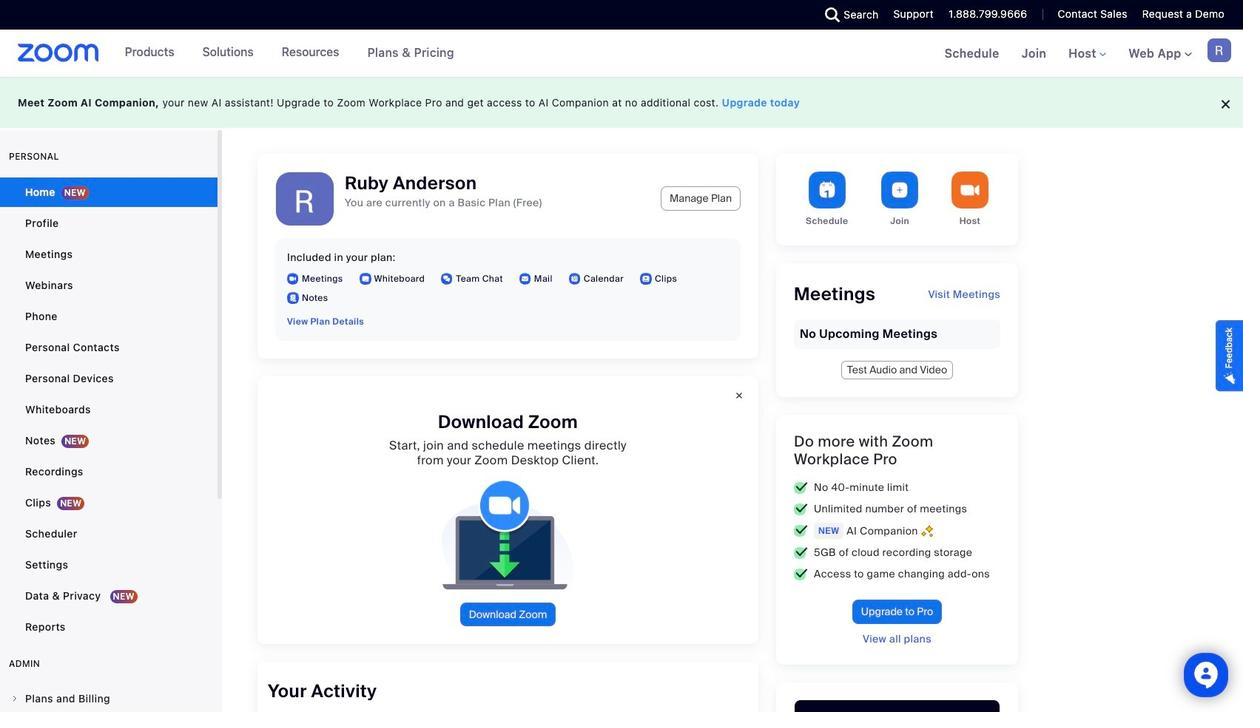 Task type: describe. For each thing, give the bounding box(es) containing it.
product information navigation
[[114, 30, 466, 77]]

right image
[[10, 695, 19, 704]]

2 check box image from the top
[[794, 569, 808, 581]]

meetings navigation
[[934, 30, 1244, 78]]

advanced feature image
[[921, 525, 933, 538]]

host image
[[952, 172, 989, 209]]

1 check box image from the top
[[794, 482, 808, 494]]

profile.zoom_team_chat image
[[441, 273, 453, 285]]

1 check box image from the top
[[794, 504, 808, 516]]

personal menu menu
[[0, 178, 218, 644]]

download zoom image
[[430, 480, 586, 591]]

avatar image
[[276, 172, 334, 230]]

profile.zoom_notes image
[[287, 292, 299, 304]]

profile.zoom_whiteboard image
[[359, 273, 371, 285]]



Task type: locate. For each thing, give the bounding box(es) containing it.
menu item
[[0, 685, 218, 713]]

1 vertical spatial check box image
[[794, 526, 808, 537]]

check box image
[[794, 504, 808, 516], [794, 569, 808, 581]]

2 check box image from the top
[[794, 526, 808, 537]]

banner
[[0, 30, 1244, 78]]

0 vertical spatial check box image
[[794, 482, 808, 494]]

zoom logo image
[[18, 44, 99, 62]]

footer
[[0, 77, 1244, 128]]

check box image
[[794, 482, 808, 494], [794, 526, 808, 537], [794, 547, 808, 559]]

profile.zoom_calendar image
[[569, 273, 581, 285]]

1 vertical spatial check box image
[[794, 569, 808, 581]]

profile.zoom_mail image
[[519, 273, 531, 285]]

2 vertical spatial check box image
[[794, 547, 808, 559]]

profile picture image
[[1208, 38, 1232, 62]]

schedule image
[[809, 172, 846, 209]]

0 vertical spatial check box image
[[794, 504, 808, 516]]

join image
[[882, 172, 919, 209]]

profile.zoom_clips image
[[640, 273, 652, 285]]

3 check box image from the top
[[794, 547, 808, 559]]

profile.zoom_meetings image
[[287, 273, 299, 285]]



Task type: vqa. For each thing, say whether or not it's contained in the screenshot.
Join image
yes



